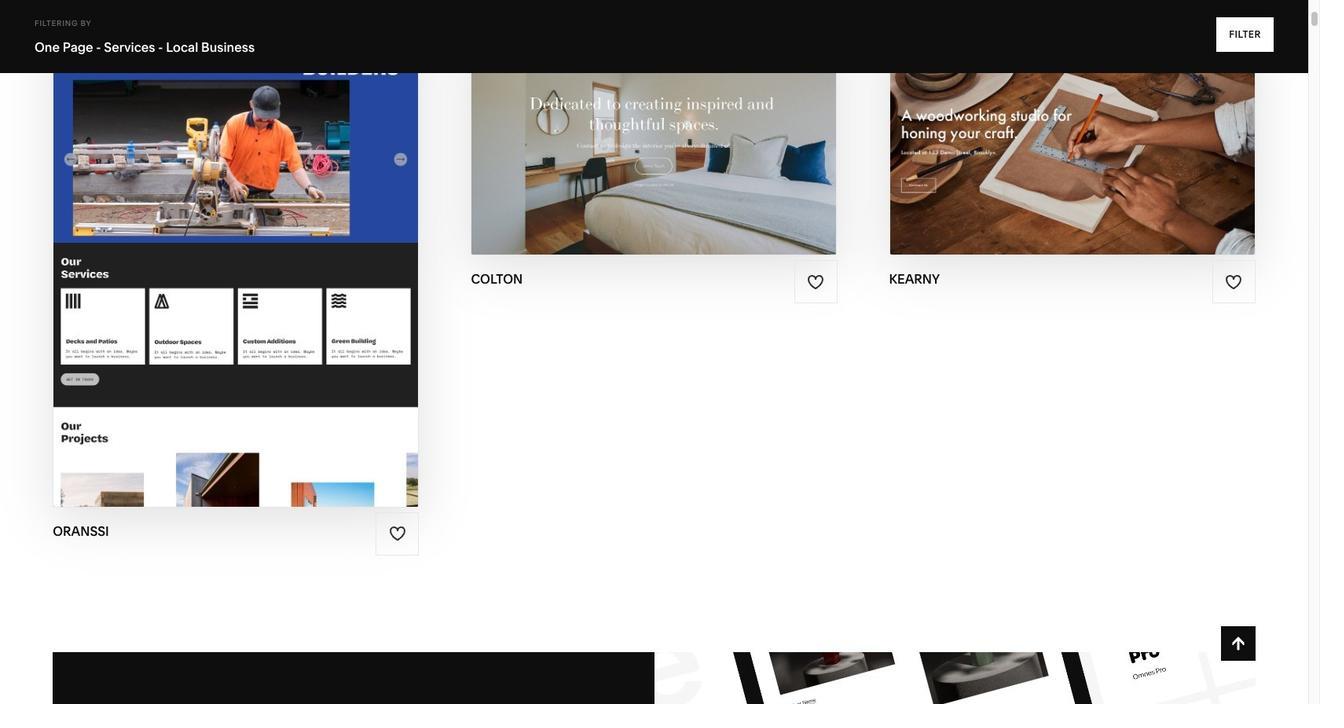 Task type: locate. For each thing, give the bounding box(es) containing it.
back to top image
[[1230, 635, 1247, 652]]

add oranssi to your favorites list image
[[389, 525, 406, 542]]

kearny image
[[890, 20, 1255, 255]]

preview of building your own template image
[[654, 652, 1256, 704]]



Task type: describe. For each thing, give the bounding box(es) containing it.
oranssi image
[[54, 20, 418, 507]]

add colton to your favorites list image
[[807, 273, 824, 291]]

colton image
[[472, 20, 837, 255]]



Task type: vqa. For each thing, say whether or not it's contained in the screenshot.
ESTATE
no



